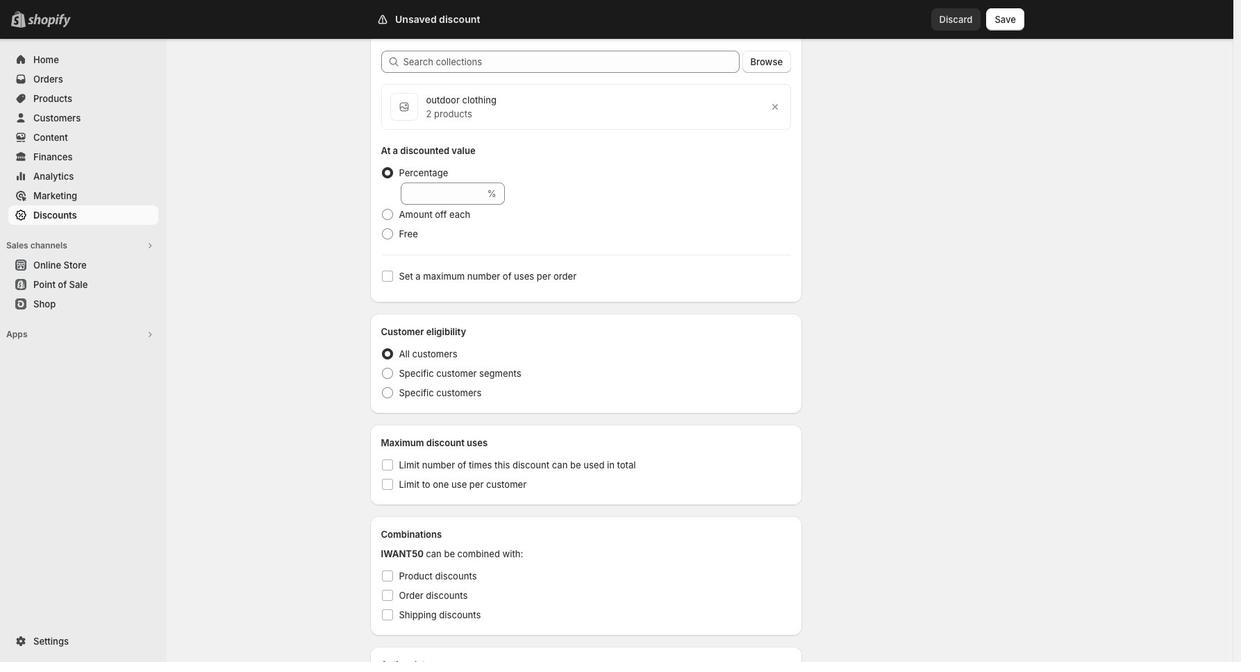 Task type: describe. For each thing, give the bounding box(es) containing it.
Search collections text field
[[403, 51, 739, 73]]



Task type: locate. For each thing, give the bounding box(es) containing it.
shopify image
[[28, 14, 71, 28]]

None text field
[[400, 183, 485, 205]]



Task type: vqa. For each thing, say whether or not it's contained in the screenshot.
no
no



